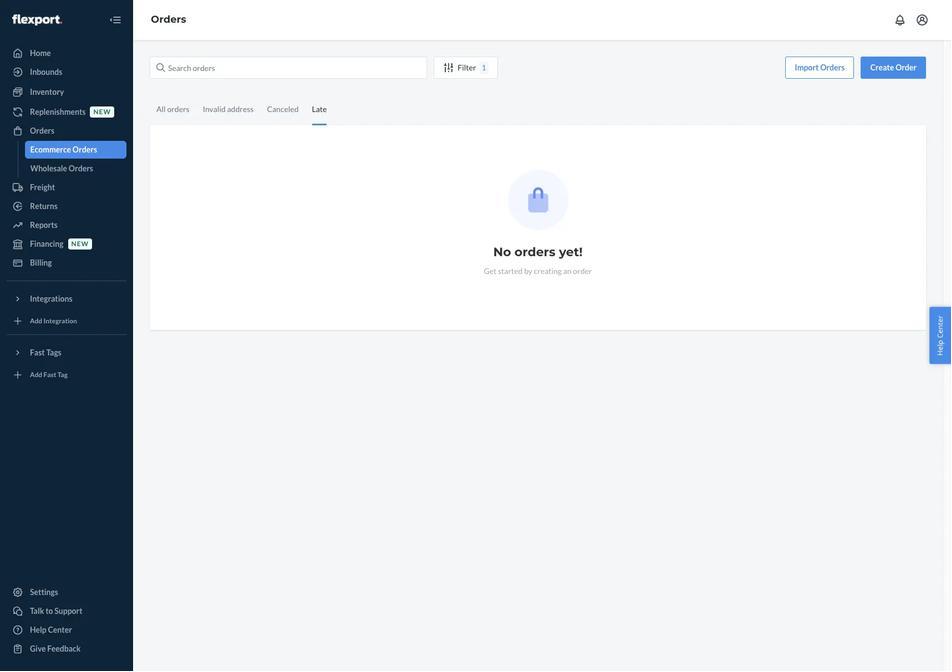 Task type: describe. For each thing, give the bounding box(es) containing it.
by
[[524, 266, 532, 276]]

tags
[[46, 348, 61, 357]]

invalid address
[[203, 104, 254, 114]]

home
[[30, 48, 51, 58]]

inbounds link
[[7, 63, 126, 81]]

add fast tag
[[30, 371, 68, 379]]

add for add integration
[[30, 317, 42, 325]]

invalid
[[203, 104, 226, 114]]

creating
[[534, 266, 562, 276]]

0 horizontal spatial center
[[48, 625, 72, 635]]

ecommerce orders
[[30, 145, 97, 154]]

add for add fast tag
[[30, 371, 42, 379]]

wholesale orders
[[30, 164, 93, 173]]

give feedback button
[[7, 640, 126, 658]]

help center button
[[930, 307, 951, 364]]

1 vertical spatial fast
[[44, 371, 56, 379]]

open account menu image
[[916, 13, 929, 27]]

inbounds
[[30, 67, 62, 77]]

center inside button
[[935, 315, 945, 338]]

inventory link
[[7, 83, 126, 101]]

order
[[573, 266, 592, 276]]

ecommerce
[[30, 145, 71, 154]]

billing
[[30, 258, 52, 267]]

get
[[484, 266, 497, 276]]

address
[[227, 104, 254, 114]]

settings
[[30, 587, 58, 597]]

returns
[[30, 201, 58, 211]]

help center inside help center button
[[935, 315, 945, 356]]

late
[[312, 104, 327, 114]]

1 vertical spatial orders link
[[7, 122, 126, 140]]

import orders button
[[786, 57, 854, 79]]

ecommerce orders link
[[25, 141, 126, 159]]

replenishments
[[30, 107, 86, 116]]

order
[[896, 63, 917, 72]]

no
[[493, 245, 511, 260]]

settings link
[[7, 584, 126, 601]]

add integration
[[30, 317, 77, 325]]

no orders yet!
[[493, 245, 583, 260]]

orders for ecommerce orders
[[73, 145, 97, 154]]

integration
[[44, 317, 77, 325]]

1 horizontal spatial orders link
[[151, 13, 186, 26]]

give feedback
[[30, 644, 81, 653]]

freight link
[[7, 179, 126, 196]]

orders up ecommerce
[[30, 126, 54, 135]]

filter 1
[[458, 63, 486, 72]]

freight
[[30, 182, 55, 192]]

wholesale orders link
[[25, 160, 126, 178]]

import orders
[[795, 63, 845, 72]]

support
[[54, 606, 82, 616]]

new for replenishments
[[93, 108, 111, 116]]

create
[[871, 63, 894, 72]]

help center link
[[7, 621, 126, 639]]

inventory
[[30, 87, 64, 97]]



Task type: locate. For each thing, give the bounding box(es) containing it.
add fast tag link
[[7, 366, 126, 384]]

1 vertical spatial orders
[[515, 245, 556, 260]]

1 horizontal spatial help
[[935, 340, 945, 356]]

returns link
[[7, 197, 126, 215]]

started
[[498, 266, 523, 276]]

fast tags button
[[7, 344, 126, 362]]

2 add from the top
[[30, 371, 42, 379]]

1 vertical spatial new
[[71, 240, 89, 248]]

to
[[46, 606, 53, 616]]

home link
[[7, 44, 126, 62]]

fast tags
[[30, 348, 61, 357]]

0 vertical spatial help
[[935, 340, 945, 356]]

empty list image
[[508, 170, 568, 230]]

yet!
[[559, 245, 583, 260]]

1 horizontal spatial help center
[[935, 315, 945, 356]]

0 vertical spatial fast
[[30, 348, 45, 357]]

1 vertical spatial center
[[48, 625, 72, 635]]

fast left tag at the bottom left
[[44, 371, 56, 379]]

create order
[[871, 63, 917, 72]]

1 horizontal spatial new
[[93, 108, 111, 116]]

0 horizontal spatial help center
[[30, 625, 72, 635]]

new for financing
[[71, 240, 89, 248]]

1 horizontal spatial center
[[935, 315, 945, 338]]

search image
[[156, 63, 165, 72]]

add left integration
[[30, 317, 42, 325]]

add down fast tags
[[30, 371, 42, 379]]

new down reports 'link'
[[71, 240, 89, 248]]

0 vertical spatial center
[[935, 315, 945, 338]]

0 horizontal spatial orders link
[[7, 122, 126, 140]]

import
[[795, 63, 819, 72]]

help inside button
[[935, 340, 945, 356]]

1 horizontal spatial orders
[[515, 245, 556, 260]]

orders up get started by creating an order on the top right
[[515, 245, 556, 260]]

all
[[156, 104, 166, 114]]

1 add from the top
[[30, 317, 42, 325]]

financing
[[30, 239, 64, 249]]

fast inside dropdown button
[[30, 348, 45, 357]]

0 vertical spatial new
[[93, 108, 111, 116]]

orders inside button
[[820, 63, 845, 72]]

0 horizontal spatial new
[[71, 240, 89, 248]]

0 horizontal spatial orders
[[167, 104, 190, 114]]

1 vertical spatial add
[[30, 371, 42, 379]]

all orders
[[156, 104, 190, 114]]

talk to support button
[[7, 602, 126, 620]]

Search orders text field
[[150, 57, 427, 79]]

new
[[93, 108, 111, 116], [71, 240, 89, 248]]

orders right all
[[167, 104, 190, 114]]

add integration link
[[7, 312, 126, 330]]

orders link
[[151, 13, 186, 26], [7, 122, 126, 140]]

orders down ecommerce orders link
[[69, 164, 93, 173]]

1 vertical spatial help
[[30, 625, 46, 635]]

orders right import
[[820, 63, 845, 72]]

orders up search icon
[[151, 13, 186, 26]]

0 horizontal spatial help
[[30, 625, 46, 635]]

create order link
[[861, 57, 926, 79]]

0 vertical spatial orders
[[167, 104, 190, 114]]

integrations
[[30, 294, 72, 303]]

orders for no
[[515, 245, 556, 260]]

feedback
[[47, 644, 81, 653]]

an
[[563, 266, 572, 276]]

0 vertical spatial orders link
[[151, 13, 186, 26]]

orders
[[167, 104, 190, 114], [515, 245, 556, 260]]

talk
[[30, 606, 44, 616]]

talk to support
[[30, 606, 82, 616]]

fast
[[30, 348, 45, 357], [44, 371, 56, 379]]

help center inside help center link
[[30, 625, 72, 635]]

0 vertical spatial add
[[30, 317, 42, 325]]

orders up wholesale orders link
[[73, 145, 97, 154]]

orders link up ecommerce orders
[[7, 122, 126, 140]]

fast left "tags" on the left bottom of the page
[[30, 348, 45, 357]]

reports
[[30, 220, 58, 230]]

canceled
[[267, 104, 299, 114]]

orders
[[151, 13, 186, 26], [820, 63, 845, 72], [30, 126, 54, 135], [73, 145, 97, 154], [69, 164, 93, 173]]

add
[[30, 317, 42, 325], [30, 371, 42, 379]]

flexport logo image
[[12, 14, 62, 25]]

integrations button
[[7, 290, 126, 308]]

center
[[935, 315, 945, 338], [48, 625, 72, 635]]

orders link up search icon
[[151, 13, 186, 26]]

orders for all
[[167, 104, 190, 114]]

help
[[935, 340, 945, 356], [30, 625, 46, 635]]

1
[[482, 63, 486, 72]]

wholesale
[[30, 164, 67, 173]]

new down inventory link
[[93, 108, 111, 116]]

reports link
[[7, 216, 126, 234]]

open notifications image
[[894, 13, 907, 27]]

billing link
[[7, 254, 126, 272]]

get started by creating an order
[[484, 266, 592, 276]]

close navigation image
[[109, 13, 122, 27]]

0 vertical spatial help center
[[935, 315, 945, 356]]

orders for import orders
[[820, 63, 845, 72]]

tag
[[58, 371, 68, 379]]

give
[[30, 644, 46, 653]]

orders for wholesale orders
[[69, 164, 93, 173]]

filter
[[458, 63, 476, 72]]

1 vertical spatial help center
[[30, 625, 72, 635]]

help center
[[935, 315, 945, 356], [30, 625, 72, 635]]



Task type: vqa. For each thing, say whether or not it's contained in the screenshot.
the left Help Center
yes



